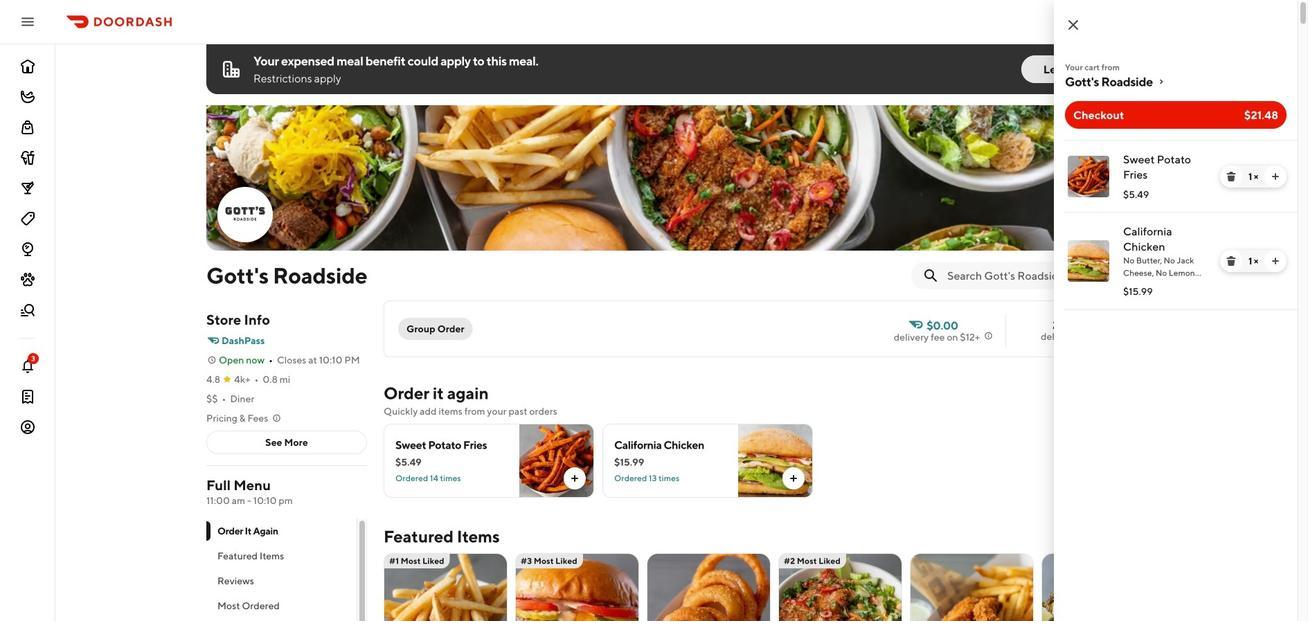 Task type: vqa. For each thing, say whether or not it's contained in the screenshot.
LIST
yes



Task type: locate. For each thing, give the bounding box(es) containing it.
0 vertical spatial remove item from cart image
[[1226, 171, 1237, 182]]

1 heading from the top
[[384, 382, 489, 405]]

vietnamese chicken salad image
[[779, 554, 902, 622]]

gott's roadside image
[[206, 105, 1147, 251], [219, 188, 272, 241]]

0 vertical spatial heading
[[384, 382, 489, 405]]

1 vertical spatial heading
[[384, 526, 500, 548]]

list
[[1055, 140, 1298, 310]]

2 remove item from cart image from the top
[[1226, 256, 1237, 267]]

california chicken image
[[1068, 240, 1110, 282]]

0 vertical spatial add one to cart image
[[1271, 171, 1282, 182]]

sweet potato fries image
[[1068, 156, 1110, 197]]

1 remove item from cart image from the top
[[1226, 171, 1237, 182]]

open menu image
[[19, 14, 36, 30]]

1 add one to cart image from the top
[[1271, 171, 1282, 182]]

1 vertical spatial remove item from cart image
[[1226, 256, 1237, 267]]

fried brussels sprouts image
[[1043, 554, 1165, 622]]

add one to cart image
[[1271, 171, 1282, 182], [1271, 256, 1282, 267]]

remove item from cart image
[[1226, 171, 1237, 182], [1226, 256, 1237, 267]]

1 vertical spatial add one to cart image
[[1271, 256, 1282, 267]]

add item to cart image
[[788, 473, 800, 484]]

heading
[[384, 382, 489, 405], [384, 526, 500, 548]]

2 add one to cart image from the top
[[1271, 256, 1282, 267]]



Task type: describe. For each thing, give the bounding box(es) containing it.
onion rings image
[[648, 554, 770, 622]]

remove item from cart image for sweet potato fries image
[[1226, 171, 1237, 182]]

add one to cart image for remove item from cart "icon" for sweet potato fries image
[[1271, 171, 1282, 182]]

add one to cart image for remove item from cart "icon" corresponding to california chicken image
[[1271, 256, 1282, 267]]

chicken tenders image
[[911, 554, 1034, 622]]

fries image
[[385, 554, 507, 622]]

Item Search search field
[[948, 268, 1136, 283]]

close image
[[1066, 17, 1082, 33]]

cheeseburger image
[[516, 554, 639, 622]]

add item to cart image
[[570, 473, 581, 484]]

2 heading from the top
[[384, 526, 500, 548]]

remove item from cart image for california chicken image
[[1226, 256, 1237, 267]]



